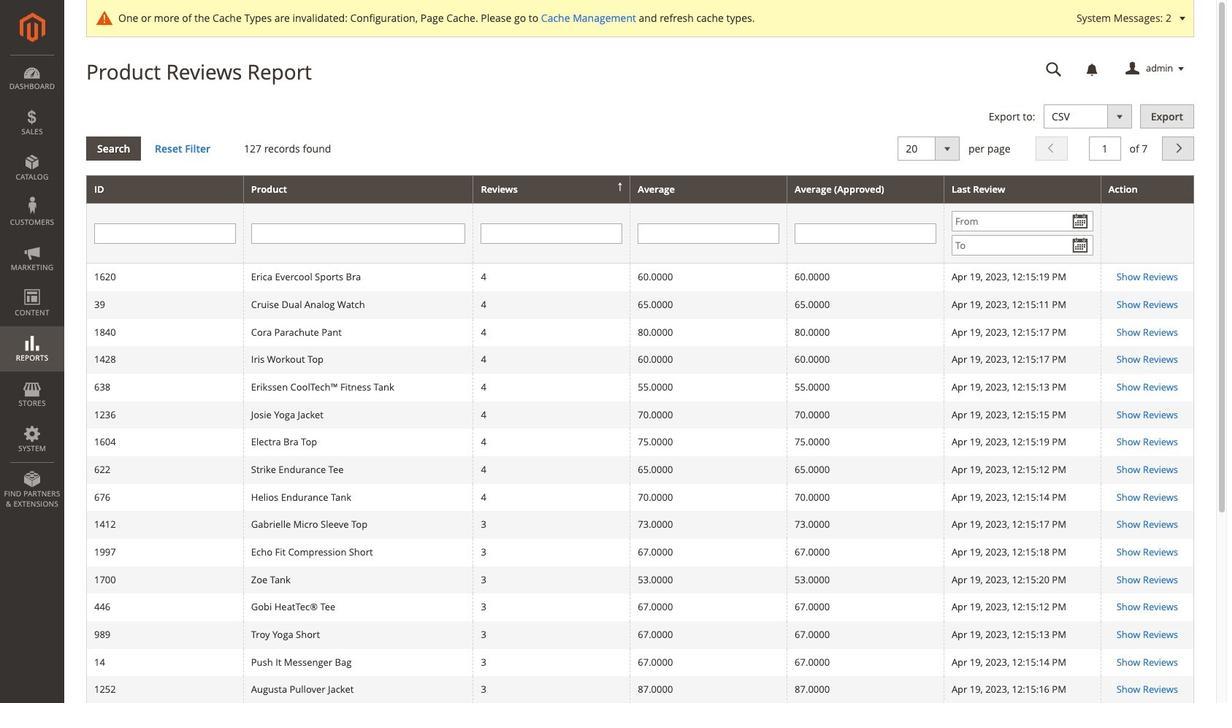 Task type: vqa. For each thing, say whether or not it's contained in the screenshot.
From text box
yes



Task type: describe. For each thing, give the bounding box(es) containing it.
From text field
[[952, 211, 1094, 232]]



Task type: locate. For each thing, give the bounding box(es) containing it.
magento admin panel image
[[19, 12, 45, 42]]

menu bar
[[0, 55, 64, 517]]

None text field
[[1036, 56, 1073, 82], [1089, 136, 1122, 161], [638, 223, 780, 244], [795, 223, 937, 244], [1036, 56, 1073, 82], [1089, 136, 1122, 161], [638, 223, 780, 244], [795, 223, 937, 244]]

To text field
[[952, 236, 1094, 256]]

None text field
[[94, 223, 236, 244], [251, 223, 466, 244], [481, 223, 623, 244], [94, 223, 236, 244], [251, 223, 466, 244], [481, 223, 623, 244]]



